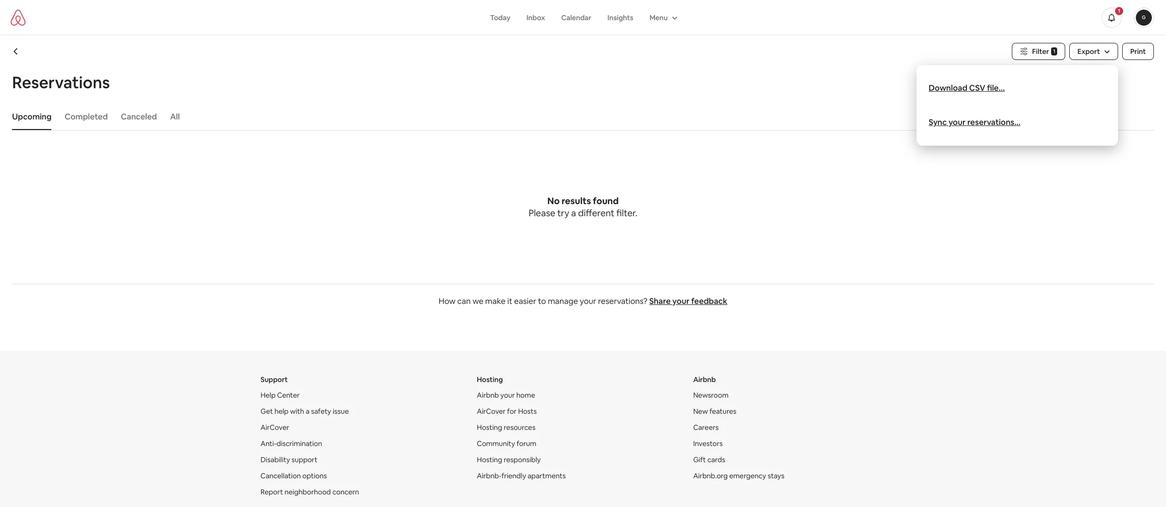 Task type: describe. For each thing, give the bounding box(es) containing it.
download
[[929, 83, 968, 93]]

community forum
[[477, 439, 537, 448]]

discrimination
[[277, 439, 322, 448]]

aircover for aircover for hosts
[[477, 407, 506, 416]]

inbox
[[527, 13, 545, 22]]

report
[[261, 488, 283, 497]]

support
[[292, 455, 318, 464]]

filter.
[[617, 207, 638, 219]]

csv
[[970, 83, 986, 93]]

options
[[303, 471, 327, 481]]

calendar link
[[553, 8, 600, 27]]

gift cards link
[[694, 455, 726, 464]]

hosting resources link
[[477, 423, 536, 432]]

how can we make it easier to manage your reservations? share your feedback
[[439, 296, 728, 307]]

aircover for hosts
[[477, 407, 537, 416]]

get help with a safety issue link
[[261, 407, 349, 416]]

your up aircover for hosts
[[501, 391, 515, 400]]

today
[[490, 13, 511, 22]]

inbox link
[[519, 8, 553, 27]]

all
[[170, 111, 180, 122]]

airbnb.org
[[694, 471, 728, 481]]

community forum link
[[477, 439, 537, 448]]

go back image
[[12, 47, 20, 55]]

aircover for hosts link
[[477, 407, 537, 416]]

1 horizontal spatial 1
[[1119, 7, 1121, 14]]

file…
[[988, 83, 1005, 93]]

with
[[290, 407, 304, 416]]

all button
[[165, 107, 185, 127]]

center
[[277, 391, 300, 400]]

tab list containing upcoming
[[7, 104, 1155, 130]]

careers link
[[694, 423, 719, 432]]

airbnb for airbnb
[[694, 375, 716, 384]]

anti-discrimination link
[[261, 439, 322, 448]]

hosting resources
[[477, 423, 536, 432]]

results
[[562, 195, 591, 207]]

support
[[261, 375, 288, 384]]

airbnb-friendly apartments link
[[477, 471, 566, 481]]

features
[[710, 407, 737, 416]]

your right manage
[[580, 296, 597, 307]]

completed button
[[60, 107, 113, 127]]

feedback
[[692, 296, 728, 307]]

emergency
[[730, 471, 767, 481]]

upcoming button
[[7, 107, 57, 127]]

filter 1
[[1033, 47, 1056, 56]]

share
[[650, 296, 671, 307]]

hosting for hosting resources
[[477, 423, 503, 432]]

new features
[[694, 407, 737, 416]]

your right share
[[673, 296, 690, 307]]

airbnb-
[[477, 471, 502, 481]]

help center
[[261, 391, 300, 400]]

safety
[[311, 407, 331, 416]]

easier
[[514, 296, 537, 307]]

anti-discrimination
[[261, 439, 322, 448]]

cancellation options
[[261, 471, 327, 481]]

newsroom
[[694, 391, 729, 400]]

help
[[261, 391, 276, 400]]

canceled
[[121, 111, 157, 122]]

gift
[[694, 455, 706, 464]]

home
[[517, 391, 535, 400]]

hosting responsibly link
[[477, 455, 541, 464]]

disability support link
[[261, 455, 318, 464]]

reservations…
[[968, 117, 1021, 128]]

print button
[[1123, 43, 1155, 60]]

airbnb.org emergency stays
[[694, 471, 785, 481]]

anti-
[[261, 439, 277, 448]]

community
[[477, 439, 515, 448]]

help center link
[[261, 391, 300, 400]]

we
[[473, 296, 484, 307]]

1 inside filter 1
[[1054, 48, 1056, 54]]

report neighborhood concern link
[[261, 488, 359, 497]]

report neighborhood concern
[[261, 488, 359, 497]]

completed
[[65, 111, 108, 122]]

cancellation options link
[[261, 471, 327, 481]]

manage
[[548, 296, 578, 307]]

how
[[439, 296, 456, 307]]

stays
[[768, 471, 785, 481]]

get
[[261, 407, 273, 416]]

resources
[[504, 423, 536, 432]]

sync
[[929, 117, 947, 128]]



Task type: vqa. For each thing, say whether or not it's contained in the screenshot.
Share
yes



Task type: locate. For each thing, give the bounding box(es) containing it.
filter
[[1033, 47, 1050, 56]]

your right sync
[[949, 117, 966, 128]]

aircover for the aircover link
[[261, 423, 289, 432]]

friendly
[[502, 471, 526, 481]]

1 vertical spatial airbnb
[[477, 391, 499, 400]]

1 up export button
[[1119, 7, 1121, 14]]

get help with a safety issue
[[261, 407, 349, 416]]

no results found please try a different filter.
[[529, 195, 638, 219]]

1
[[1119, 7, 1121, 14], [1054, 48, 1056, 54]]

export button
[[1070, 43, 1119, 60]]

aircover left for
[[477, 407, 506, 416]]

cancellation
[[261, 471, 301, 481]]

careers
[[694, 423, 719, 432]]

airbnb up newsroom "link"
[[694, 375, 716, 384]]

new features link
[[694, 407, 737, 416]]

airbnb your home
[[477, 391, 535, 400]]

1 horizontal spatial aircover
[[477, 407, 506, 416]]

1 right filter
[[1054, 48, 1056, 54]]

tab list
[[7, 104, 1155, 130]]

airbnb-friendly apartments
[[477, 471, 566, 481]]

hosting up community
[[477, 423, 503, 432]]

a right the with
[[306, 407, 310, 416]]

aircover
[[477, 407, 506, 416], [261, 423, 289, 432]]

0 vertical spatial airbnb
[[694, 375, 716, 384]]

for
[[507, 407, 517, 416]]

investors
[[694, 439, 723, 448]]

print
[[1131, 47, 1147, 56]]

hosting for hosting responsibly
[[477, 455, 503, 464]]

1 vertical spatial hosting
[[477, 423, 503, 432]]

reservations?
[[598, 296, 648, 307]]

calendar
[[562, 13, 592, 22]]

it
[[508, 296, 513, 307]]

2 vertical spatial hosting
[[477, 455, 503, 464]]

0 horizontal spatial airbnb
[[477, 391, 499, 400]]

responsibly
[[504, 455, 541, 464]]

your
[[949, 117, 966, 128], [580, 296, 597, 307], [673, 296, 690, 307], [501, 391, 515, 400]]

disability
[[261, 455, 290, 464]]

can
[[458, 296, 471, 307]]

1 hosting from the top
[[477, 375, 503, 384]]

hosting up the airbnb-
[[477, 455, 503, 464]]

a right "try"
[[572, 207, 576, 219]]

airbnb up aircover for hosts
[[477, 391, 499, 400]]

today link
[[482, 8, 519, 27]]

download csv file… button
[[929, 83, 1005, 93]]

found
[[593, 195, 619, 207]]

export
[[1078, 47, 1101, 56]]

airbnb your home link
[[477, 391, 535, 400]]

try
[[558, 207, 570, 219]]

1 vertical spatial aircover
[[261, 423, 289, 432]]

make
[[485, 296, 506, 307]]

sync your reservations… button
[[929, 117, 1021, 128]]

insights
[[608, 13, 634, 22]]

2 hosting from the top
[[477, 423, 503, 432]]

group
[[642, 8, 684, 27]]

0 vertical spatial 1
[[1119, 7, 1121, 14]]

1 horizontal spatial airbnb
[[694, 375, 716, 384]]

help
[[275, 407, 289, 416]]

0 vertical spatial aircover
[[477, 407, 506, 416]]

sync your reservations…
[[929, 117, 1021, 128]]

airbnb for airbnb your home
[[477, 391, 499, 400]]

hosting responsibly
[[477, 455, 541, 464]]

neighborhood
[[285, 488, 331, 497]]

1 vertical spatial 1
[[1054, 48, 1056, 54]]

1 vertical spatial a
[[306, 407, 310, 416]]

a
[[572, 207, 576, 219], [306, 407, 310, 416]]

hosts
[[518, 407, 537, 416]]

forum
[[517, 439, 537, 448]]

new
[[694, 407, 708, 416]]

different
[[578, 207, 615, 219]]

insights link
[[600, 8, 642, 27]]

aircover link
[[261, 423, 289, 432]]

concern
[[333, 488, 359, 497]]

share your feedback button
[[650, 296, 728, 307]]

0 horizontal spatial 1
[[1054, 48, 1056, 54]]

0 horizontal spatial aircover
[[261, 423, 289, 432]]

aircover up anti-
[[261, 423, 289, 432]]

apartments
[[528, 471, 566, 481]]

no
[[548, 195, 560, 207]]

0 vertical spatial hosting
[[477, 375, 503, 384]]

0 horizontal spatial a
[[306, 407, 310, 416]]

0 vertical spatial a
[[572, 207, 576, 219]]

airbnb.org emergency stays link
[[694, 471, 785, 481]]

to
[[538, 296, 546, 307]]

newsroom link
[[694, 391, 729, 400]]

issue
[[333, 407, 349, 416]]

gift cards
[[694, 455, 726, 464]]

3 hosting from the top
[[477, 455, 503, 464]]

hosting up "airbnb your home" link
[[477, 375, 503, 384]]

airbnb
[[694, 375, 716, 384], [477, 391, 499, 400]]

1 horizontal spatial a
[[572, 207, 576, 219]]

hosting for hosting
[[477, 375, 503, 384]]

canceled button
[[116, 107, 162, 127]]

a inside no results found please try a different filter.
[[572, 207, 576, 219]]

upcoming
[[12, 111, 52, 122]]

please
[[529, 207, 556, 219]]



